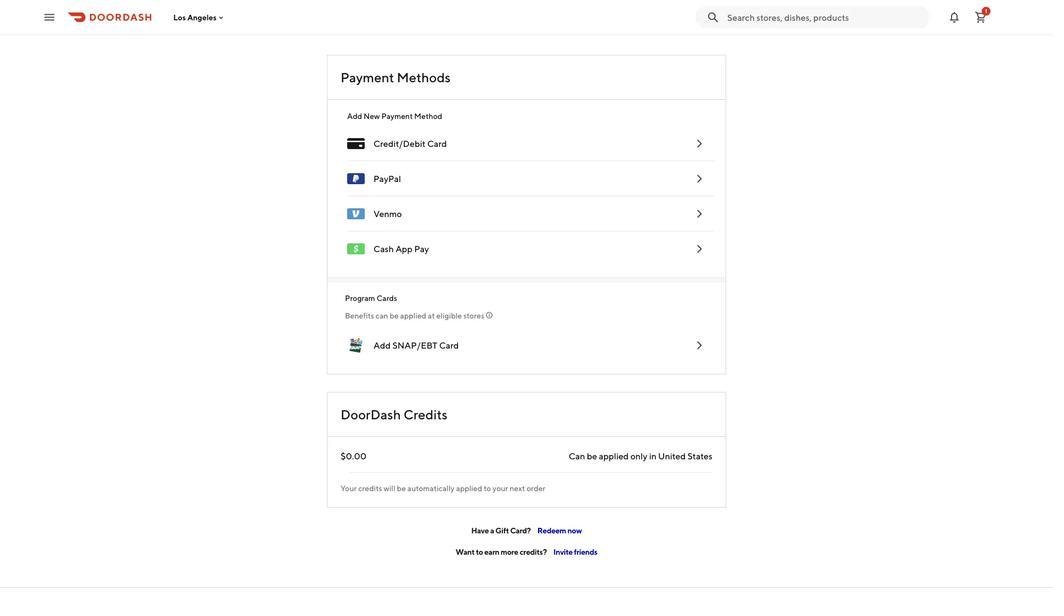 Task type: locate. For each thing, give the bounding box(es) containing it.
can be applied only in united states
[[569, 451, 713, 462]]

doordash credits
[[341, 407, 448, 423]]

can
[[569, 451, 586, 462]]

be right 'can'
[[587, 451, 598, 462]]

payment right new
[[382, 112, 413, 121]]

in
[[650, 451, 657, 462]]

2 vertical spatial add new payment method image
[[693, 243, 706, 256]]

0 horizontal spatial to
[[476, 548, 483, 557]]

credit/debit card
[[374, 139, 447, 149]]

1 vertical spatial payment
[[382, 112, 413, 121]]

have
[[472, 527, 489, 536]]

benefits can be applied at eligible stores button
[[345, 311, 709, 322]]

card down method
[[428, 139, 447, 149]]

1 add new payment method image from the top
[[693, 137, 706, 150]]

0 vertical spatial add new payment method image
[[693, 137, 706, 150]]

to left earn
[[476, 548, 483, 557]]

venmo
[[374, 209, 402, 219]]

show menu image
[[347, 135, 365, 153]]

payment up new
[[341, 69, 395, 85]]

be right can
[[390, 312, 399, 321]]

1 horizontal spatial add
[[374, 341, 391, 351]]

add new payment method
[[347, 112, 443, 121]]

1 add new payment method image from the top
[[693, 172, 706, 186]]

payment
[[341, 69, 395, 85], [382, 112, 413, 121]]

redeem now
[[538, 527, 582, 536]]

add
[[347, 112, 362, 121], [374, 341, 391, 351]]

0 vertical spatial applied
[[400, 312, 427, 321]]

cash app pay
[[374, 244, 429, 254]]

applied
[[400, 312, 427, 321], [599, 451, 629, 462], [456, 484, 483, 493]]

program cards
[[345, 294, 398, 303]]

add new payment method image
[[693, 137, 706, 150], [693, 339, 706, 352]]

menu
[[339, 111, 715, 267]]

0 horizontal spatial applied
[[400, 312, 427, 321]]

los angeles button
[[173, 13, 226, 22]]

invite friends
[[554, 548, 598, 557]]

2 vertical spatial applied
[[456, 484, 483, 493]]

1 horizontal spatial to
[[484, 484, 491, 493]]

applied left only
[[599, 451, 629, 462]]

1 vertical spatial applied
[[599, 451, 629, 462]]

1 vertical spatial to
[[476, 548, 483, 557]]

add left new
[[347, 112, 362, 121]]

program
[[345, 294, 375, 303]]

add right add snap/ebt card icon
[[374, 341, 391, 351]]

want
[[456, 548, 475, 557]]

0 vertical spatial add
[[347, 112, 362, 121]]

add new payment method image for paypal
[[693, 172, 706, 186]]

add new payment method image
[[693, 172, 706, 186], [693, 207, 706, 221], [693, 243, 706, 256]]

benefits can be applied at eligible stores
[[345, 312, 485, 321]]

invite friends link
[[554, 548, 598, 557]]

card
[[428, 139, 447, 149], [440, 341, 459, 351]]

1 vertical spatial add new payment method image
[[693, 339, 706, 352]]

add new payment method image for add snap/ebt card
[[693, 339, 706, 352]]

will
[[384, 484, 396, 493]]

app
[[396, 244, 413, 254]]

applied left 'at'
[[400, 312, 427, 321]]

0 horizontal spatial add
[[347, 112, 362, 121]]

snap/ebt
[[393, 341, 438, 351]]

1 button
[[970, 6, 992, 28]]

card down eligible
[[440, 341, 459, 351]]

1 vertical spatial add
[[374, 341, 391, 351]]

to
[[484, 484, 491, 493], [476, 548, 483, 557]]

credit/debit
[[374, 139, 426, 149]]

notification bell image
[[949, 11, 962, 24]]

2 add new payment method image from the top
[[693, 207, 706, 221]]

$0.00
[[341, 451, 367, 462]]

payment methods
[[341, 69, 451, 85]]

0 vertical spatial be
[[390, 312, 399, 321]]

a
[[491, 527, 494, 536]]

3 add new payment method image from the top
[[693, 243, 706, 256]]

2 add new payment method image from the top
[[693, 339, 706, 352]]

Store search: begin typing to search for stores available on DoorDash text field
[[728, 11, 924, 23]]

applied left your
[[456, 484, 483, 493]]

paypal
[[374, 174, 401, 184]]

0 vertical spatial payment
[[341, 69, 395, 85]]

credits
[[404, 407, 448, 423]]

be
[[390, 312, 399, 321], [587, 451, 598, 462], [397, 484, 406, 493]]

to left your
[[484, 484, 491, 493]]

1 vertical spatial add new payment method image
[[693, 207, 706, 221]]

redeem now link
[[538, 527, 582, 536]]

states
[[688, 451, 713, 462]]

only
[[631, 451, 648, 462]]

be right "will" on the bottom left of page
[[397, 484, 406, 493]]

2 horizontal spatial applied
[[599, 451, 629, 462]]

invite
[[554, 548, 573, 557]]

0 vertical spatial to
[[484, 484, 491, 493]]

card?
[[511, 527, 531, 536]]

next
[[510, 484, 526, 493]]

0 vertical spatial add new payment method image
[[693, 172, 706, 186]]



Task type: vqa. For each thing, say whether or not it's contained in the screenshot.
topmost card
yes



Task type: describe. For each thing, give the bounding box(es) containing it.
credits
[[359, 484, 382, 493]]

open menu image
[[43, 11, 56, 24]]

add for add snap/ebt card
[[374, 341, 391, 351]]

stores
[[464, 312, 485, 321]]

1 horizontal spatial applied
[[456, 484, 483, 493]]

benefits
[[345, 312, 374, 321]]

redeem
[[538, 527, 567, 536]]

0 vertical spatial card
[[428, 139, 447, 149]]

1 items, open order cart image
[[975, 11, 988, 24]]

method
[[415, 112, 443, 121]]

united
[[659, 451, 686, 462]]

more
[[501, 548, 519, 557]]

new
[[364, 112, 380, 121]]

your
[[493, 484, 508, 493]]

credits?
[[520, 548, 547, 557]]

order
[[527, 484, 546, 493]]

gift
[[496, 527, 509, 536]]

cards
[[377, 294, 398, 303]]

pay
[[415, 244, 429, 254]]

now
[[568, 527, 582, 536]]

your credits will be automatically applied to your next order
[[341, 484, 546, 493]]

add new payment method image for credit/debit card
[[693, 137, 706, 150]]

add for add new payment method
[[347, 112, 362, 121]]

want to earn more credits?
[[456, 548, 547, 557]]

cash
[[374, 244, 394, 254]]

add snap/ebt card image
[[347, 337, 365, 355]]

los
[[173, 13, 186, 22]]

at
[[428, 312, 435, 321]]

los angeles
[[173, 13, 217, 22]]

automatically
[[408, 484, 455, 493]]

your
[[341, 484, 357, 493]]

2 vertical spatial be
[[397, 484, 406, 493]]

can
[[376, 312, 388, 321]]

have a gift card?
[[472, 527, 531, 536]]

friends
[[574, 548, 598, 557]]

add snap/ebt card
[[374, 341, 459, 351]]

applied inside button
[[400, 312, 427, 321]]

methods
[[397, 69, 451, 85]]

angeles
[[188, 13, 217, 22]]

earn
[[485, 548, 500, 557]]

add new payment method image for cash app pay
[[693, 243, 706, 256]]

1
[[986, 8, 988, 14]]

doordash
[[341, 407, 401, 423]]

be inside button
[[390, 312, 399, 321]]

menu containing credit/debit card
[[339, 111, 715, 267]]

eligible
[[437, 312, 462, 321]]

add new payment method image for venmo
[[693, 207, 706, 221]]

1 vertical spatial card
[[440, 341, 459, 351]]

1 vertical spatial be
[[587, 451, 598, 462]]



